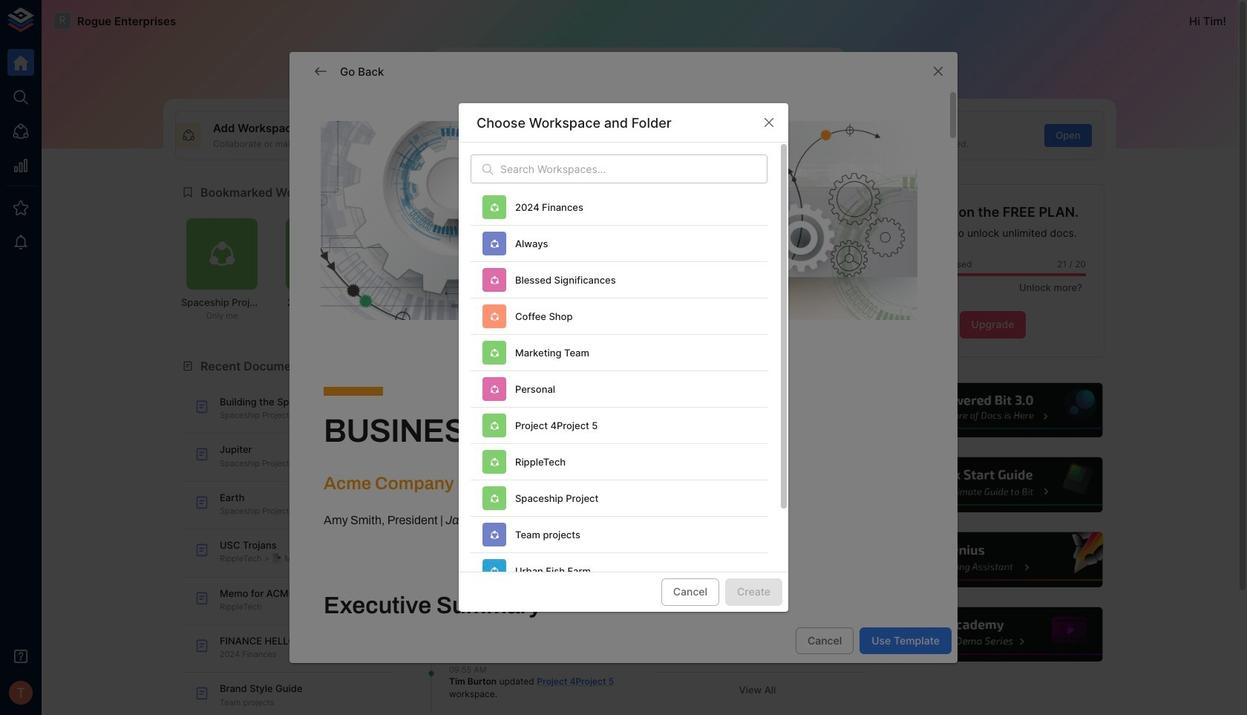 Task type: locate. For each thing, give the bounding box(es) containing it.
4 help image from the top
[[882, 605, 1105, 664]]

2 help image from the top
[[882, 456, 1105, 515]]

3 help image from the top
[[882, 531, 1105, 589]]

dialog
[[290, 52, 958, 715], [459, 103, 789, 632]]

help image
[[882, 381, 1105, 440], [882, 456, 1105, 515], [882, 531, 1105, 589], [882, 605, 1105, 664]]

Search Workspaces... text field
[[501, 155, 768, 184]]



Task type: describe. For each thing, give the bounding box(es) containing it.
1 help image from the top
[[882, 381, 1105, 440]]



Task type: vqa. For each thing, say whether or not it's contained in the screenshot.
Show Wiki IMAGE
no



